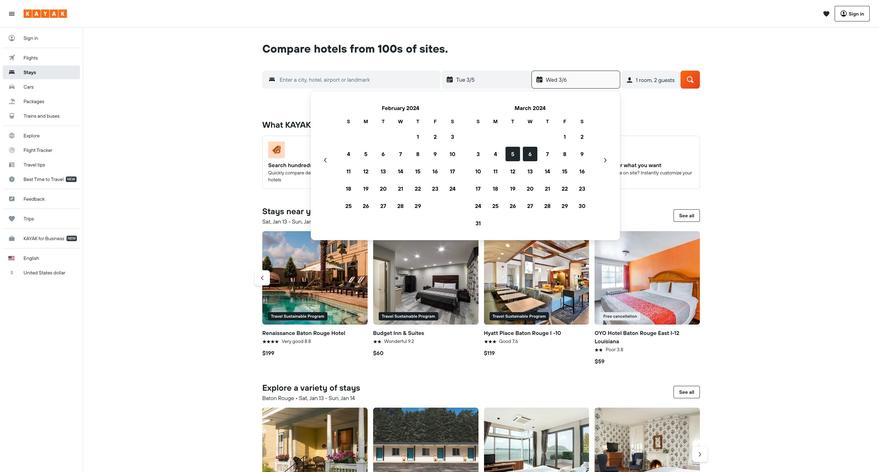 Task type: locate. For each thing, give the bounding box(es) containing it.
None search field
[[252, 55, 711, 103]]

row
[[340, 118, 461, 126], [470, 118, 591, 126], [340, 128, 461, 146], [470, 128, 591, 146], [340, 146, 461, 163], [470, 146, 591, 163], [340, 163, 461, 180], [470, 163, 591, 180], [340, 180, 461, 198], [470, 180, 591, 198], [340, 198, 461, 215], [470, 198, 591, 215]]

oyo hotel baton rouge east i-12 louisiana element
[[595, 232, 700, 325]]

next month image
[[602, 157, 609, 164]]

navigation menu image
[[8, 10, 15, 17]]

grid
[[340, 100, 461, 232], [470, 100, 591, 232]]

figure
[[268, 142, 359, 161], [379, 142, 470, 161], [490, 142, 581, 161], [601, 142, 692, 161], [262, 232, 368, 325], [373, 232, 479, 325], [484, 232, 589, 325], [595, 232, 700, 325]]

united states (english) image
[[8, 257, 15, 261]]

explore a variety of stays carousel region
[[260, 406, 708, 473]]

previous month image
[[322, 157, 329, 164]]

renaissance baton rouge hotel element
[[262, 232, 368, 325]]

0 horizontal spatial grid
[[340, 100, 461, 232]]

bed & breakfast element
[[262, 408, 368, 473]]

1 horizontal spatial grid
[[470, 100, 591, 232]]

forward image
[[697, 452, 704, 459]]



Task type: describe. For each thing, give the bounding box(es) containing it.
2 grid from the left
[[470, 100, 591, 232]]

motel element
[[373, 408, 479, 473]]

1 grid from the left
[[340, 100, 461, 232]]

Enter a city, hotel, airport or landmark text field
[[276, 75, 440, 85]]

hotel element
[[484, 408, 589, 473]]

inn element
[[595, 408, 700, 473]]

back image
[[259, 275, 266, 282]]

end date calendar input element
[[319, 100, 612, 232]]

hyatt place baton rouge i -10 element
[[484, 232, 589, 325]]

budget inn & suites element
[[373, 232, 479, 325]]

stays near you carousel region
[[255, 229, 703, 369]]



Task type: vqa. For each thing, say whether or not it's contained in the screenshot.
The Previous Month image
yes



